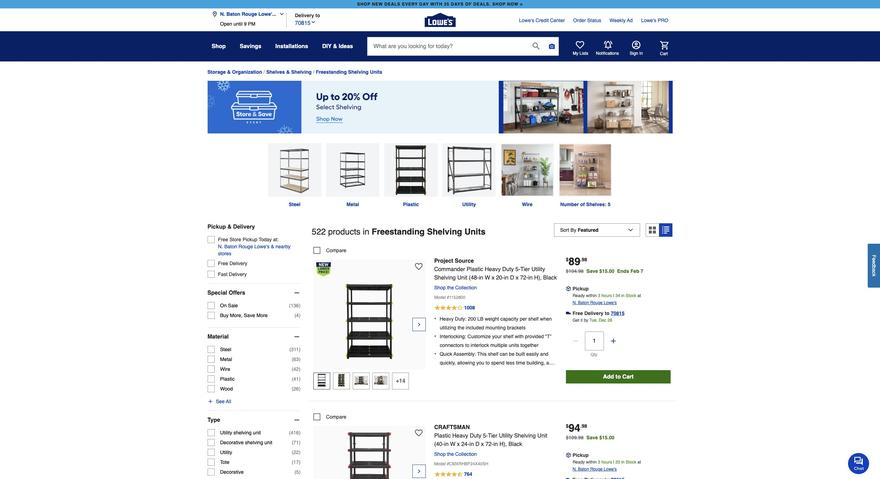Task type: locate. For each thing, give the bounding box(es) containing it.
1 vertical spatial 3
[[598, 460, 600, 465]]

spend
[[491, 360, 505, 366]]

rouge down the 'free store pickup today at:'
[[239, 244, 253, 249]]

shop left now
[[492, 2, 506, 7]]

metal down material
[[220, 357, 232, 362]]

wood
[[220, 386, 233, 392]]

1 vertical spatial 70815 button
[[611, 310, 625, 317]]

1 ) from the top
[[299, 303, 301, 308]]

) down ( 71 )
[[299, 450, 301, 455]]

the for 89
[[447, 285, 454, 290]]

shop the collection link for 94
[[434, 452, 480, 457]]

5 ) from the top
[[299, 366, 301, 372]]

baton down 'store'
[[224, 244, 237, 249]]

save for 89
[[587, 268, 598, 274]]

shop the collection link up the 1152800
[[434, 285, 480, 290]]

1 vertical spatial $
[[566, 423, 569, 429]]

3 inside ready within 3 hours | 20 in stock at n. baton rouge lowe's
[[598, 460, 600, 465]]

8 ) from the top
[[299, 430, 301, 436]]

shelf up spend
[[488, 351, 498, 357]]

) down ( 136 )
[[299, 313, 301, 318]]

in
[[363, 227, 369, 237], [479, 275, 483, 281], [504, 275, 509, 281], [528, 275, 533, 281], [621, 293, 625, 298], [444, 441, 449, 448], [470, 441, 474, 448], [494, 441, 498, 448], [621, 460, 625, 465]]

2 minus image from the top
[[293, 333, 301, 340]]

on
[[220, 303, 227, 308]]

1 vertical spatial unit
[[264, 440, 272, 445]]

stock right 34
[[626, 293, 636, 298]]

1 within from the top
[[586, 293, 597, 298]]

shop the collection
[[434, 285, 477, 290], [434, 452, 477, 457]]

0 vertical spatial gallery item 0 image
[[331, 283, 408, 360]]

None search field
[[367, 37, 559, 62]]

70815 button for delivery to
[[295, 18, 316, 27]]

at right 20
[[638, 460, 641, 465]]

5 down "17" at left bottom
[[296, 469, 299, 475]]

0 horizontal spatial 5
[[296, 469, 299, 475]]

chevron down image left delivery to on the top of page
[[276, 11, 285, 17]]

2 vertical spatial the
[[447, 452, 454, 457]]

plus image right stepper number input field with increment and decrement buttons number field
[[610, 338, 617, 345]]

( for 22
[[292, 450, 293, 455]]

2 horizontal spatial shelf
[[528, 316, 539, 322]]

0 horizontal spatial wire
[[220, 366, 230, 372]]

lowe's inside lowe's credit center 'link'
[[519, 18, 534, 23]]

within inside ready within 3 hours | 20 in stock at n. baton rouge lowe's
[[586, 460, 597, 465]]

2 heart outline image from the top
[[415, 429, 423, 437]]

lowe's home improvement logo image
[[425, 4, 456, 35]]

n. down $109.98
[[573, 467, 577, 472]]

0 vertical spatial 5
[[608, 202, 611, 207]]

in up 1008 button
[[504, 275, 509, 281]]

.98 inside $ 94 .98
[[580, 423, 587, 429]]

heavy up utilizing at the bottom of the page
[[440, 316, 454, 322]]

)
[[299, 303, 301, 308], [299, 313, 301, 318], [299, 347, 301, 352], [299, 357, 301, 362], [299, 366, 301, 372], [299, 376, 301, 382], [299, 386, 301, 392], [299, 430, 301, 436], [299, 440, 301, 445], [299, 450, 301, 455], [299, 460, 301, 465], [299, 469, 301, 475]]

1 horizontal spatial tier
[[520, 266, 530, 273]]

0 vertical spatial $
[[566, 257, 569, 262]]

lowe's inside n. baton rouge lowe's & nearby stores
[[254, 244, 270, 249]]

d right 24-
[[475, 441, 480, 448]]

522
[[312, 227, 326, 237]]

2 # from the top
[[447, 462, 449, 467]]

1 vertical spatial chevron right image
[[416, 468, 422, 475]]

0 vertical spatial unit
[[457, 275, 467, 281]]

n. inside n. baton rouge lowe's & nearby stores
[[218, 244, 223, 249]]

( for 136
[[289, 303, 291, 308]]

sale
[[228, 303, 238, 308]]

2 ready from the top
[[573, 460, 585, 465]]

grid view image
[[649, 227, 656, 234]]

0 vertical spatial 70815
[[295, 20, 311, 26]]

0 horizontal spatial unit
[[253, 430, 261, 436]]

7 ) from the top
[[299, 386, 301, 392]]

2 / from the left
[[313, 69, 314, 75]]

3 inside ready within 3 hours | 34 in stock at n. baton rouge lowe's
[[598, 293, 600, 298]]

wire down freestanding shelving units material wire image
[[522, 202, 533, 207]]

2 | from the top
[[613, 460, 614, 465]]

stock for 89
[[626, 293, 636, 298]]

1 3 from the top
[[598, 293, 600, 298]]

1 vertical spatial 5
[[296, 469, 299, 475]]

delivery for fast delivery
[[229, 272, 247, 277]]

minus image
[[572, 338, 579, 345]]

0 horizontal spatial tier
[[488, 433, 497, 439]]

2 collection from the top
[[455, 452, 477, 457]]

hours left 34
[[601, 293, 612, 298]]

1 horizontal spatial metal
[[347, 202, 359, 207]]

of
[[580, 202, 585, 207]]

1002571984 element
[[314, 414, 346, 421]]

every
[[402, 2, 418, 7]]

70815 down 34
[[611, 310, 625, 316]]

#
[[447, 295, 449, 300], [447, 462, 449, 467]]

0 horizontal spatial /
[[264, 69, 265, 75]]

0 vertical spatial 26
[[608, 318, 612, 323]]

lowe's pro
[[641, 18, 668, 23]]

model up the 4.5 stars image
[[434, 462, 446, 467]]

0 vertical spatial chevron right image
[[416, 321, 422, 328]]

save for 94
[[587, 435, 598, 441]]

new lower price image
[[316, 262, 331, 277]]

shop the collection link for 89
[[434, 285, 480, 290]]

plus image
[[610, 338, 617, 345], [207, 399, 213, 404]]

shelving inside project source commander plastic heavy duty 5-tier utility shelving unit (48-in w x 20-in d x 72-in h), black
[[434, 275, 456, 281]]

hours inside ready within 3 hours | 20 in stock at n. baton rouge lowe's
[[601, 460, 612, 465]]

0 horizontal spatial 5-
[[483, 433, 488, 439]]

baton down $109.98 save $15.00
[[578, 467, 589, 472]]

1 .98 from the top
[[580, 257, 587, 262]]

installations
[[275, 43, 308, 50]]

qty.
[[591, 352, 598, 357]]

2 ) from the top
[[299, 313, 301, 318]]

1 shop the collection link from the top
[[434, 285, 480, 290]]

ready down $109.98
[[573, 460, 585, 465]]

compare inside 1002571984 element
[[326, 414, 346, 420]]

89
[[569, 255, 580, 268]]

1 horizontal spatial shelf
[[503, 334, 514, 339]]

notifications
[[596, 51, 619, 56]]

2 within from the top
[[586, 460, 597, 465]]

collection down 24-
[[455, 452, 477, 457]]

lowe's inside ready within 3 hours | 20 in stock at n. baton rouge lowe's
[[604, 467, 617, 472]]

decorative for decorative
[[220, 469, 244, 475]]

lowe's
[[519, 18, 534, 23], [641, 18, 656, 23], [254, 244, 270, 249], [604, 300, 617, 305], [604, 467, 617, 472]]

.98 for 94
[[580, 423, 587, 429]]

f e e d b a c k
[[871, 255, 877, 277]]

it
[[581, 318, 583, 323]]

pickup image
[[566, 286, 571, 291], [566, 453, 571, 458]]

heavy
[[485, 266, 501, 273], [440, 316, 454, 322], [452, 433, 468, 439]]

0 vertical spatial unit
[[253, 430, 261, 436]]

freestanding shelving units material plastic image
[[384, 143, 438, 197]]

1 collection from the top
[[455, 285, 477, 290]]

lowe's credit center link
[[519, 17, 565, 24]]

25
[[444, 2, 449, 7]]

1 $ from the top
[[566, 257, 569, 262]]

freestanding inside storage & organization / shelves & shelving / freestanding shelving units
[[316, 69, 347, 75]]

in right 34
[[621, 293, 625, 298]]

cart down lowe's home improvement cart icon
[[660, 51, 668, 56]]

this
[[477, 351, 487, 357]]

1 vertical spatial shelf
[[503, 334, 514, 339]]

model # 1152800
[[434, 295, 465, 300]]

time right more
[[452, 369, 462, 375]]

72- right 24-
[[485, 441, 494, 448]]

1 vertical spatial $15.00
[[599, 435, 614, 441]]

delivery up "tue,"
[[584, 310, 603, 316]]

ends
[[617, 268, 629, 274]]

ready inside ready within 3 hours | 20 in stock at n. baton rouge lowe's
[[573, 460, 585, 465]]

list view image
[[662, 227, 669, 234]]

( for 63
[[292, 357, 293, 362]]

number of shelves: 5 link
[[556, 143, 615, 208]]

hours for 94
[[601, 460, 612, 465]]

and
[[540, 351, 548, 357], [546, 360, 555, 366]]

unit inside the craftsman plastic heavy duty 5-tier utility shelving unit (40-in w x 24-in d x 72-in h), black
[[537, 433, 547, 439]]

( 41 )
[[292, 376, 301, 382]]

chevron down image
[[276, 11, 285, 17], [311, 19, 316, 25]]

2 $ from the top
[[566, 423, 569, 429]]

sign in
[[630, 51, 643, 56]]

26 down 41
[[293, 386, 299, 392]]

3 left 20
[[598, 460, 600, 465]]

| inside ready within 3 hours | 34 in stock at n. baton rouge lowe's
[[613, 293, 614, 298]]

0 horizontal spatial duty
[[470, 433, 481, 439]]

$ inside $ 94 .98
[[566, 423, 569, 429]]

22
[[293, 450, 299, 455]]

1 horizontal spatial unit
[[537, 433, 547, 439]]

shop
[[212, 43, 226, 50], [434, 285, 446, 290], [434, 452, 446, 457]]

0 vertical spatial tier
[[520, 266, 530, 273]]

freestanding shelving units number of shelves 5 image
[[559, 143, 612, 197]]

34
[[615, 293, 620, 298]]

41
[[293, 376, 299, 382]]

1 stock from the top
[[626, 293, 636, 298]]

truck filled image
[[566, 311, 571, 316], [566, 478, 571, 479]]

0 vertical spatial model
[[434, 295, 446, 300]]

pickup image for 89
[[566, 286, 571, 291]]

heavy up 24-
[[452, 433, 468, 439]]

shelf up units
[[503, 334, 514, 339]]

(48-
[[469, 275, 479, 281]]

2 vertical spatial minus image
[[293, 417, 301, 424]]

shop the collection up the 'model # cmxrhbp24x40sh'
[[434, 452, 477, 457]]

heart outline image
[[415, 263, 423, 270], [415, 429, 423, 437]]

1 shop the collection from the top
[[434, 285, 477, 290]]

hours left 20
[[601, 460, 612, 465]]

sign
[[630, 51, 638, 56]]

2 vertical spatial save
[[587, 435, 598, 441]]

shop the collection for 94
[[434, 452, 477, 457]]

10 ) from the top
[[299, 450, 301, 455]]

& for organization
[[227, 69, 231, 75]]

chevron right image
[[416, 321, 422, 328], [416, 468, 422, 475]]

actual price $89.98 element
[[566, 255, 587, 268]]

0 vertical spatial 70815 button
[[295, 18, 316, 27]]

) up 42
[[299, 357, 301, 362]]

1 minus image from the top
[[293, 289, 301, 296]]

70815 button down 34
[[611, 310, 625, 317]]

1 vertical spatial shelving
[[245, 440, 263, 445]]

11 ) from the top
[[299, 460, 301, 465]]

gallery item 0 image for second chevron right 'image' from the bottom
[[331, 283, 408, 360]]

shelves & shelving link
[[266, 69, 312, 75]]

1 model from the top
[[434, 295, 446, 300]]

1 vertical spatial cart
[[622, 374, 634, 380]]

2 stock from the top
[[626, 460, 636, 465]]

compare inside 1000626245 element
[[326, 248, 346, 253]]

2 n. baton rouge lowe's button from the top
[[573, 466, 617, 473]]

within inside ready within 3 hours | 34 in stock at n. baton rouge lowe's
[[586, 293, 597, 298]]

n. up get
[[573, 300, 577, 305]]

1 vertical spatial collection
[[455, 452, 477, 457]]

2 model from the top
[[434, 462, 446, 467]]

save left the more
[[244, 313, 255, 318]]

delivery up fast delivery
[[229, 261, 247, 266]]

1 compare from the top
[[326, 248, 346, 253]]

(40-
[[434, 441, 444, 448]]

2 shop the collection link from the top
[[434, 452, 480, 457]]

delivery
[[295, 12, 314, 18], [233, 224, 255, 230], [229, 261, 247, 266], [229, 272, 247, 277], [584, 310, 603, 316]]

1 vertical spatial at
[[638, 460, 641, 465]]

1 | from the top
[[613, 293, 614, 298]]

0 vertical spatial black
[[543, 275, 557, 281]]

source
[[455, 258, 474, 264]]

0 vertical spatial ready
[[573, 293, 585, 298]]

save right $109.98
[[587, 435, 598, 441]]

70815 button up the installations
[[295, 18, 316, 27]]

3 minus image from the top
[[293, 417, 301, 424]]

in inside ready within 3 hours | 34 in stock at n. baton rouge lowe's
[[621, 293, 625, 298]]

tier inside project source commander plastic heavy duty 5-tier utility shelving unit (48-in w x 20-in d x 72-in h), black
[[520, 266, 530, 273]]

0 horizontal spatial w
[[450, 441, 455, 448]]

unit inside project source commander plastic heavy duty 5-tier utility shelving unit (48-in w x 20-in d x 72-in h), black
[[457, 275, 467, 281]]

) up 63 on the bottom left
[[299, 347, 301, 352]]

lowe's left credit
[[519, 18, 534, 23]]

minus image inside type button
[[293, 417, 301, 424]]

4 ) from the top
[[299, 357, 301, 362]]

time
[[516, 360, 525, 366], [452, 369, 462, 375]]

w left 20-
[[485, 275, 490, 281]]

2 at from the top
[[638, 460, 641, 465]]

less
[[506, 360, 515, 366]]

2 decorative from the top
[[220, 469, 244, 475]]

minus image for type
[[293, 417, 301, 424]]

) for ( 136 )
[[299, 303, 301, 308]]

0 vertical spatial truck filled image
[[566, 311, 571, 316]]

project
[[434, 258, 453, 264]]

1 vertical spatial heart outline image
[[415, 429, 423, 437]]

lowe's home improvement cart image
[[660, 41, 668, 49]]

duty
[[502, 266, 514, 273], [470, 433, 481, 439]]

deals.
[[473, 2, 491, 7]]

stock inside ready within 3 hours | 34 in stock at n. baton rouge lowe's
[[626, 293, 636, 298]]

) for ( 41 )
[[299, 376, 301, 382]]

e up d
[[871, 258, 877, 261]]

1 vertical spatial |
[[613, 460, 614, 465]]

ready inside ready within 3 hours | 34 in stock at n. baton rouge lowe's
[[573, 293, 585, 298]]

black
[[543, 275, 557, 281], [509, 441, 522, 448]]

chat invite button image
[[848, 453, 870, 474]]

1 vertical spatial n. baton rouge lowe's button
[[573, 466, 617, 473]]

( for 5
[[294, 469, 296, 475]]

baton inside n. baton rouge lowe's & nearby stores
[[224, 244, 237, 249]]

1 pickup image from the top
[[566, 286, 571, 291]]

0 horizontal spatial freestanding
[[316, 69, 347, 75]]

minus image inside material button
[[293, 333, 301, 340]]

3 thumbnail image from the left
[[355, 374, 368, 387]]

within down $109.98 save $15.00
[[586, 460, 597, 465]]

duty inside project source commander plastic heavy duty 5-tier utility shelving unit (48-in w x 20-in d x 72-in h), black
[[502, 266, 514, 273]]

| left 20
[[613, 460, 614, 465]]

pickup down $104.98
[[573, 286, 589, 291]]

minus image up 311
[[293, 333, 301, 340]]

savings save $15.00 element
[[587, 268, 646, 274]]

72- right 20-
[[520, 275, 528, 281]]

rouge up the pm
[[242, 11, 257, 17]]

0 horizontal spatial shop
[[357, 2, 371, 7]]

& down the at:
[[271, 244, 274, 249]]

model left the 1152800
[[434, 295, 446, 300]]

location image
[[212, 11, 217, 17]]

) up 4
[[299, 303, 301, 308]]

Search Query text field
[[367, 37, 527, 56]]

at inside ready within 3 hours | 34 in stock at n. baton rouge lowe's
[[638, 293, 641, 298]]

5- inside the craftsman plastic heavy duty 5-tier utility shelving unit (40-in w x 24-in d x 72-in h), black
[[483, 433, 488, 439]]

70815
[[295, 20, 311, 26], [611, 310, 625, 316]]

1 vertical spatial 26
[[293, 386, 299, 392]]

at for 94
[[638, 460, 641, 465]]

ready within 3 hours | 34 in stock at n. baton rouge lowe's
[[573, 293, 641, 305]]

stock
[[626, 293, 636, 298], [626, 460, 636, 465]]

in right 20
[[621, 460, 625, 465]]

shelving up decorative shelving unit at the left bottom of page
[[234, 430, 252, 436]]

model for 94
[[434, 462, 446, 467]]

shelving down utility shelving unit in the bottom left of the page
[[245, 440, 263, 445]]

baton inside ready within 3 hours | 34 in stock at n. baton rouge lowe's
[[578, 300, 589, 305]]

plastic inside the plastic link
[[403, 202, 419, 207]]

0 horizontal spatial 70815 button
[[295, 18, 316, 27]]

1 e from the top
[[871, 258, 877, 261]]

in
[[639, 51, 643, 56]]

the up model # 1152800
[[447, 285, 454, 290]]

the up the 'model # cmxrhbp24x40sh'
[[447, 452, 454, 457]]

2 shop the collection from the top
[[434, 452, 477, 457]]

minus image
[[293, 289, 301, 296], [293, 333, 301, 340], [293, 417, 301, 424]]

1 vertical spatial steel
[[220, 347, 231, 352]]

at inside ready within 3 hours | 20 in stock at n. baton rouge lowe's
[[638, 460, 641, 465]]

my lists link
[[573, 41, 588, 56]]

0 vertical spatial h),
[[534, 275, 542, 281]]

0 horizontal spatial units
[[370, 69, 382, 75]]

minus image for special offers
[[293, 289, 301, 296]]

) down "17" at left bottom
[[299, 469, 301, 475]]

hours inside ready within 3 hours | 34 in stock at n. baton rouge lowe's
[[601, 293, 612, 298]]

with
[[430, 2, 443, 7]]

rouge inside ready within 3 hours | 34 in stock at n. baton rouge lowe's
[[590, 300, 603, 305]]

1 # from the top
[[447, 295, 449, 300]]

2 pickup image from the top
[[566, 453, 571, 458]]

shop the collection up the 1152800
[[434, 285, 477, 290]]

1 at from the top
[[638, 293, 641, 298]]

pickup image for 94
[[566, 453, 571, 458]]

with
[[515, 334, 524, 339]]

1 vertical spatial black
[[509, 441, 522, 448]]

| for 94
[[613, 460, 614, 465]]

savings
[[240, 43, 261, 50]]

( for 41
[[292, 376, 293, 382]]

shelving
[[234, 430, 252, 436], [245, 440, 263, 445]]

shelf right per
[[528, 316, 539, 322]]

) down 41
[[299, 386, 301, 392]]

0 vertical spatial shelf
[[528, 316, 539, 322]]

0 horizontal spatial 70815
[[295, 20, 311, 26]]

model for 89
[[434, 295, 446, 300]]

/ left the shelves
[[264, 69, 265, 75]]

| inside ready within 3 hours | 20 in stock at n. baton rouge lowe's
[[613, 460, 614, 465]]

plastic up (48-
[[467, 266, 483, 273]]

heart outline image left craftsman
[[415, 429, 423, 437]]

n. inside ready within 3 hours | 20 in stock at n. baton rouge lowe's
[[573, 467, 577, 472]]

d right 20-
[[510, 275, 514, 281]]

stock inside ready within 3 hours | 20 in stock at n. baton rouge lowe's
[[626, 460, 636, 465]]

rouge inside n. baton rouge lowe's & nearby stores
[[239, 244, 253, 249]]

( for 4
[[294, 313, 296, 318]]

1 hours from the top
[[601, 293, 612, 298]]

0 vertical spatial steel
[[289, 202, 301, 207]]

2 vertical spatial heavy
[[452, 433, 468, 439]]

chevron down image inside n. baton rouge lowe'... button
[[276, 11, 285, 17]]

) up 41
[[299, 366, 301, 372]]

1 vertical spatial d
[[475, 441, 480, 448]]

0 horizontal spatial d
[[475, 441, 480, 448]]

6 ) from the top
[[299, 376, 301, 382]]

1 gallery item 0 image from the top
[[331, 283, 408, 360]]

ready for 89
[[573, 293, 585, 298]]

collection for 89
[[455, 285, 477, 290]]

& right the shelves
[[286, 69, 290, 75]]

) for ( 311 )
[[299, 347, 301, 352]]

baton up open until 9 pm
[[226, 11, 240, 17]]

freestanding
[[316, 69, 347, 75], [372, 227, 425, 237]]

( for 26
[[292, 386, 293, 392]]

shelving
[[291, 69, 312, 75], [348, 69, 369, 75], [427, 227, 462, 237], [434, 275, 456, 281], [514, 433, 536, 439]]

1 • from the top
[[434, 316, 436, 322]]

shop down (40-
[[434, 452, 446, 457]]

plastic inside the craftsman plastic heavy duty 5-tier utility shelving unit (40-in w x 24-in d x 72-in h), black
[[434, 433, 451, 439]]

2 3 from the top
[[598, 460, 600, 465]]

# for 94
[[447, 462, 449, 467]]

• left quick
[[434, 351, 436, 357]]

2 gallery item 0 image from the top
[[331, 430, 408, 479]]

gallery item 0 image
[[331, 283, 408, 360], [331, 430, 408, 479]]

delivery down free delivery
[[229, 272, 247, 277]]

in right 20-
[[528, 275, 533, 281]]

) for ( 71 )
[[299, 440, 301, 445]]

72- inside the craftsman plastic heavy duty 5-tier utility shelving unit (40-in w x 24-in d x 72-in h), black
[[485, 441, 494, 448]]

lowe's left pro
[[641, 18, 656, 23]]

• down 4 stars image
[[434, 316, 436, 322]]

within for 89
[[586, 293, 597, 298]]

416
[[291, 430, 299, 436]]

3 ) from the top
[[299, 347, 301, 352]]

0 vertical spatial duty
[[502, 266, 514, 273]]

ready within 3 hours | 20 in stock at n. baton rouge lowe's
[[573, 460, 641, 472]]

0 vertical spatial at
[[638, 293, 641, 298]]

$
[[566, 257, 569, 262], [566, 423, 569, 429]]

utility link
[[440, 143, 498, 208]]

& inside n. baton rouge lowe's & nearby stores
[[271, 244, 274, 249]]

2 shop from the left
[[492, 2, 506, 7]]

0 vertical spatial |
[[613, 293, 614, 298]]

in up cmxrhbp24x40sh
[[470, 441, 474, 448]]

.98 inside $ 89 .98
[[580, 257, 587, 262]]

1 ready from the top
[[573, 293, 585, 298]]

1 vertical spatial plus image
[[207, 399, 213, 404]]

) for ( 17 )
[[299, 460, 301, 465]]

) down 42
[[299, 376, 301, 382]]

1 vertical spatial the
[[458, 325, 464, 331]]

easily
[[526, 351, 539, 357]]

1 vertical spatial minus image
[[293, 333, 301, 340]]

savings button
[[240, 40, 261, 53]]

minus image inside the special offers button
[[293, 289, 301, 296]]

at for 89
[[638, 293, 641, 298]]

0 vertical spatial and
[[540, 351, 548, 357]]

5-
[[515, 266, 520, 273], [483, 433, 488, 439]]

2 hours from the top
[[601, 460, 612, 465]]

| for 89
[[613, 293, 614, 298]]

0 vertical spatial n. baton rouge lowe's button
[[573, 299, 617, 306]]

the inside • heavy duty: 200 lb weight capacity per shelf when utilizing the included mounting brackets • interlocking: customize your shelf with provided "t" connectors to interlock multiple units together • quick assembly: this shelf can be built easily and quickly, allowing you to spend less time building, and more time organizing
[[458, 325, 464, 331]]

1 $15.00 from the top
[[599, 268, 614, 274]]

$ inside $ 89 .98
[[566, 257, 569, 262]]

0 vertical spatial time
[[516, 360, 525, 366]]

0 horizontal spatial plus image
[[207, 399, 213, 404]]

order status link
[[573, 17, 601, 24]]

0 vertical spatial hours
[[601, 293, 612, 298]]

0 horizontal spatial 26
[[293, 386, 299, 392]]

freestanding shelving units material steel image
[[268, 143, 321, 197]]

quick
[[440, 351, 452, 357]]

0 vertical spatial save
[[587, 268, 598, 274]]

fast delivery
[[218, 272, 247, 277]]

2 $15.00 from the top
[[599, 435, 614, 441]]

12 ) from the top
[[299, 469, 301, 475]]

decorative shelving unit
[[220, 440, 272, 445]]

1 horizontal spatial freestanding
[[372, 227, 425, 237]]

plastic up wood
[[220, 376, 235, 382]]

collection down (48-
[[455, 285, 477, 290]]

1 horizontal spatial unit
[[264, 440, 272, 445]]

1 vertical spatial pickup image
[[566, 453, 571, 458]]

unit left (48-
[[457, 275, 467, 281]]

thumbnail image
[[315, 374, 329, 387], [335, 374, 348, 387], [355, 374, 368, 387], [374, 374, 388, 387]]

71
[[293, 440, 299, 445]]

0 vertical spatial wire
[[522, 202, 533, 207]]

heavy up 20-
[[485, 266, 501, 273]]

per
[[520, 316, 527, 322]]

quickly,
[[440, 360, 456, 366]]

black inside the craftsman plastic heavy duty 5-tier utility shelving unit (40-in w x 24-in d x 72-in h), black
[[509, 441, 522, 448]]

1 vertical spatial tier
[[488, 433, 497, 439]]

0 vertical spatial free
[[218, 237, 228, 242]]

0 vertical spatial #
[[447, 295, 449, 300]]

1 shop from the left
[[357, 2, 371, 7]]

x left 20-
[[492, 275, 495, 281]]

1 vertical spatial decorative
[[220, 469, 244, 475]]

new
[[372, 2, 383, 7]]

1 decorative from the top
[[220, 440, 244, 445]]

chevron right image left utilizing at the bottom of the page
[[416, 321, 422, 328]]

& up 'store'
[[227, 224, 232, 230]]

ends feb 7 element
[[617, 268, 646, 274]]

1 vertical spatial w
[[450, 441, 455, 448]]

at right 34
[[638, 293, 641, 298]]

dec
[[599, 318, 606, 323]]

3
[[598, 293, 600, 298], [598, 460, 600, 465]]

hours for 89
[[601, 293, 612, 298]]

0 vertical spatial w
[[485, 275, 490, 281]]

0 horizontal spatial 72-
[[485, 441, 494, 448]]

plastic up (40-
[[434, 433, 451, 439]]

1 vertical spatial time
[[452, 369, 462, 375]]

steel down material
[[220, 347, 231, 352]]

1 vertical spatial 5-
[[483, 433, 488, 439]]

2 .98 from the top
[[580, 423, 587, 429]]

heart outline image left the project
[[415, 263, 423, 270]]

| left 34
[[613, 293, 614, 298]]

heavy inside • heavy duty: 200 lb weight capacity per shelf when utilizing the included mounting brackets • interlocking: customize your shelf with provided "t" connectors to interlock multiple units together • quick assembly: this shelf can be built easily and quickly, allowing you to spend less time building, and more time organizing
[[440, 316, 454, 322]]

decorative down utility shelving unit in the bottom left of the page
[[220, 440, 244, 445]]

2 vertical spatial •
[[434, 351, 436, 357]]

0 vertical spatial 72-
[[520, 275, 528, 281]]

$104.98
[[566, 268, 584, 274]]

x left 24-
[[457, 441, 460, 448]]

1 n. baton rouge lowe's button from the top
[[573, 299, 617, 306]]

2 compare from the top
[[326, 414, 346, 420]]

.98
[[580, 257, 587, 262], [580, 423, 587, 429]]

wire up wood
[[220, 366, 230, 372]]

1 chevron right image from the top
[[416, 321, 422, 328]]

buy more, save more
[[220, 313, 268, 318]]

$ for 94
[[566, 423, 569, 429]]

1008 button
[[434, 304, 557, 312]]

9 ) from the top
[[299, 440, 301, 445]]

lowe's down the today
[[254, 244, 270, 249]]

heavy inside project source commander plastic heavy duty 5-tier utility shelving unit (48-in w x 20-in d x 72-in h), black
[[485, 266, 501, 273]]

1 vertical spatial stock
[[626, 460, 636, 465]]

d
[[510, 275, 514, 281], [475, 441, 480, 448]]

0 vertical spatial heavy
[[485, 266, 501, 273]]

n. baton rouge lowe's button up free delivery to 70815
[[573, 299, 617, 306]]

1 horizontal spatial 72-
[[520, 275, 528, 281]]

0 vertical spatial $15.00
[[599, 268, 614, 274]]



Task type: vqa. For each thing, say whether or not it's contained in the screenshot.
the Decorations
no



Task type: describe. For each thing, give the bounding box(es) containing it.
3 for 94
[[598, 460, 600, 465]]

freestanding shelving units material wire image
[[501, 143, 554, 197]]

free delivery to 70815
[[573, 310, 625, 316]]

search image
[[533, 42, 540, 49]]

h), inside the craftsman plastic heavy duty 5-tier utility shelving unit (40-in w x 24-in d x 72-in h), black
[[500, 441, 507, 448]]

in inside ready within 3 hours | 20 in stock at n. baton rouge lowe's
[[621, 460, 625, 465]]

stores
[[218, 251, 231, 256]]

1 horizontal spatial 5
[[608, 202, 611, 207]]

storage
[[207, 69, 226, 75]]

2 vertical spatial free
[[573, 310, 583, 316]]

764 button
[[434, 470, 557, 479]]

connectors
[[440, 343, 464, 348]]

metal link
[[324, 143, 382, 208]]

decorative for decorative shelving unit
[[220, 440, 244, 445]]

gallery item 0 image for 1st chevron right 'image' from the bottom
[[331, 430, 408, 479]]

0 vertical spatial metal
[[347, 202, 359, 207]]

in down craftsman
[[444, 441, 449, 448]]

Stepper number input field with increment and decrement buttons number field
[[585, 332, 604, 351]]

type
[[207, 417, 220, 423]]

rouge inside n. baton rouge lowe'... button
[[242, 11, 257, 17]]

shop for 94
[[434, 452, 446, 457]]

n. baton rouge lowe's button for 94
[[573, 466, 617, 473]]

minus image for material
[[293, 333, 301, 340]]

x right 24-
[[481, 441, 484, 448]]

d inside the craftsman plastic heavy duty 5-tier utility shelving unit (40-in w x 24-in d x 72-in h), black
[[475, 441, 480, 448]]

>
[[520, 2, 523, 7]]

center
[[550, 18, 565, 23]]

interlocking:
[[440, 334, 466, 339]]

built
[[516, 351, 525, 357]]

delivery for free delivery to 70815
[[584, 310, 603, 316]]

tier inside the craftsman plastic heavy duty 5-tier utility shelving unit (40-in w x 24-in d x 72-in h), black
[[488, 433, 497, 439]]

( 42 )
[[292, 366, 301, 372]]

the for 94
[[447, 452, 454, 457]]

free for free store pickup today at:
[[218, 237, 228, 242]]

utility inside project source commander plastic heavy duty 5-tier utility shelving unit (48-in w x 20-in d x 72-in h), black
[[531, 266, 545, 273]]

building,
[[527, 360, 545, 366]]

provided
[[525, 334, 544, 339]]

project source commander plastic heavy duty 5-tier utility shelving unit (48-in w x 20-in d x 72-in h), black
[[434, 258, 557, 281]]

$ for 89
[[566, 257, 569, 262]]

mounting
[[486, 325, 506, 331]]

+14 button
[[392, 373, 409, 390]]

see all button
[[207, 398, 231, 405]]

steel link
[[266, 143, 324, 208]]

1 / from the left
[[264, 69, 265, 75]]

2 e from the top
[[871, 261, 877, 263]]

diy & ideas
[[322, 43, 353, 50]]

n. right location image
[[220, 11, 225, 17]]

delivery up the 'free store pickup today at:'
[[233, 224, 255, 230]]

you
[[476, 360, 484, 366]]

1 truck filled image from the top
[[566, 311, 571, 316]]

1 vertical spatial and
[[546, 360, 555, 366]]

n. baton rouge lowe's & nearby stores button
[[218, 243, 301, 257]]

camera image
[[548, 43, 555, 50]]

4.5 stars image
[[434, 470, 473, 479]]

my lists
[[573, 51, 588, 56]]

( for 17
[[292, 460, 293, 465]]

x right 20-
[[516, 275, 519, 281]]

4 thumbnail image from the left
[[374, 374, 388, 387]]

• heavy duty: 200 lb weight capacity per shelf when utilizing the included mounting brackets • interlocking: customize your shelf with provided "t" connectors to interlock multiple units together • quick assembly: this shelf can be built easily and quickly, allowing you to spend less time building, and more time organizing
[[434, 316, 555, 375]]

shop the collection for 89
[[434, 285, 477, 290]]

"t"
[[545, 334, 552, 339]]

was price $109.98 element
[[566, 433, 587, 441]]

lowe's home improvement lists image
[[576, 41, 584, 49]]

by
[[584, 318, 588, 323]]

plastic inside project source commander plastic heavy duty 5-tier utility shelving unit (48-in w x 20-in d x 72-in h), black
[[467, 266, 483, 273]]

storage & organization link
[[207, 69, 262, 75]]

f e e d b a c k button
[[868, 244, 880, 288]]

sign in button
[[630, 41, 643, 56]]

lowe's home improvement notification center image
[[604, 41, 612, 49]]

1 horizontal spatial chevron down image
[[311, 19, 316, 25]]

ad
[[627, 18, 633, 23]]

heavy inside the craftsman plastic heavy duty 5-tier utility shelving unit (40-in w x 24-in d x 72-in h), black
[[452, 433, 468, 439]]

# for 89
[[447, 295, 449, 300]]

( for 71
[[292, 440, 293, 445]]

( 71 )
[[292, 440, 301, 445]]

rouge inside ready within 3 hours | 20 in stock at n. baton rouge lowe's
[[590, 467, 603, 472]]

together
[[520, 343, 539, 348]]

( 63 )
[[292, 357, 301, 362]]

lowe's credit center
[[519, 18, 565, 23]]

1000626245 element
[[314, 247, 346, 254]]

$ 89 .98
[[566, 255, 587, 268]]

) for ( 26 )
[[299, 386, 301, 392]]

) for ( 5 )
[[299, 469, 301, 475]]

included
[[466, 325, 484, 331]]

1 horizontal spatial time
[[516, 360, 525, 366]]

plus image inside 'see all' button
[[207, 399, 213, 404]]

w inside project source commander plastic heavy duty 5-tier utility shelving unit (48-in w x 20-in d x 72-in h), black
[[485, 275, 490, 281]]

311
[[291, 347, 299, 352]]

duty:
[[455, 316, 466, 322]]

cmxrhbp24x40sh
[[449, 462, 488, 467]]

lowe's home improvement account image
[[632, 41, 640, 49]]

in up the 764 button
[[494, 441, 498, 448]]

1 thumbnail image from the left
[[315, 374, 329, 387]]

b
[[871, 266, 877, 269]]

collection for 94
[[455, 452, 477, 457]]

add to cart
[[603, 374, 634, 380]]

.98 for 89
[[580, 257, 587, 262]]

70815 inside button
[[295, 20, 311, 26]]

of
[[465, 2, 472, 7]]

17
[[293, 460, 299, 465]]

within for 94
[[586, 460, 597, 465]]

black inside project source commander plastic heavy duty 5-tier utility shelving unit (48-in w x 20-in d x 72-in h), black
[[543, 275, 557, 281]]

special
[[207, 290, 227, 296]]

70815 button for free delivery to
[[611, 310, 625, 317]]

units inside storage & organization / shelves & shelving / freestanding shelving units
[[370, 69, 382, 75]]

more
[[256, 313, 268, 318]]

1 horizontal spatial units
[[465, 227, 486, 237]]

2 truck filled image from the top
[[566, 478, 571, 479]]

number
[[560, 202, 579, 207]]

1 vertical spatial freestanding
[[372, 227, 425, 237]]

shelving for decorative
[[245, 440, 263, 445]]

3 • from the top
[[434, 351, 436, 357]]

1 vertical spatial metal
[[220, 357, 232, 362]]

a
[[871, 269, 877, 272]]

see all
[[216, 399, 231, 404]]

in right products
[[363, 227, 369, 237]]

1 vertical spatial save
[[244, 313, 255, 318]]

lowe's pro link
[[641, 17, 668, 24]]

compare for 94
[[326, 414, 346, 420]]

) for ( 63 )
[[299, 357, 301, 362]]

1 heart outline image from the top
[[415, 263, 423, 270]]

lb
[[477, 316, 483, 322]]

n. baton rouge lowe's button for 89
[[573, 299, 617, 306]]

pickup up the stores
[[207, 224, 226, 230]]

in left 20-
[[479, 275, 483, 281]]

shop for 89
[[434, 285, 446, 290]]

my
[[573, 51, 578, 56]]

ready for 94
[[573, 460, 585, 465]]

delivery for free delivery
[[229, 261, 247, 266]]

products
[[328, 227, 361, 237]]

4 stars image
[[434, 304, 475, 312]]

1 horizontal spatial plus image
[[610, 338, 617, 345]]

add to cart button
[[566, 370, 671, 384]]

units
[[509, 343, 519, 348]]

lowe's inside ready within 3 hours | 34 in stock at n. baton rouge lowe's
[[604, 300, 617, 305]]

) for ( 22 )
[[299, 450, 301, 455]]

was price $104.98 element
[[566, 267, 587, 274]]

n. baton rouge lowe'... button
[[212, 7, 287, 21]]

order
[[573, 18, 586, 23]]

w inside the craftsman plastic heavy duty 5-tier utility shelving unit (40-in w x 24-in d x 72-in h), black
[[450, 441, 455, 448]]

advertisement region
[[207, 81, 673, 135]]

cart button
[[650, 41, 668, 56]]

freestanding shelving units material metal image
[[326, 143, 380, 197]]

2 • from the top
[[434, 334, 436, 340]]

0 horizontal spatial steel
[[220, 347, 231, 352]]

n. baton rouge lowe'...
[[220, 11, 276, 17]]

stock for 94
[[626, 460, 636, 465]]

material
[[207, 334, 229, 340]]

72- inside project source commander plastic heavy duty 5-tier utility shelving unit (48-in w x 20-in d x 72-in h), black
[[520, 275, 528, 281]]

utility inside 'utility' "link"
[[462, 202, 476, 207]]

at:
[[273, 237, 279, 242]]

7
[[641, 268, 643, 274]]

$15.00 for 89
[[599, 268, 614, 274]]

delivery up installations button
[[295, 12, 314, 18]]

& for delivery
[[227, 224, 232, 230]]

0 vertical spatial shop
[[212, 43, 226, 50]]

0 horizontal spatial shelf
[[488, 351, 498, 357]]

$15.00 for 94
[[599, 435, 614, 441]]

1 horizontal spatial wire
[[522, 202, 533, 207]]

) for ( 4 )
[[299, 313, 301, 318]]

pickup & delivery
[[207, 224, 255, 230]]

weekly ad
[[610, 18, 633, 23]]

1 horizontal spatial 70815
[[611, 310, 625, 316]]

compare for 89
[[326, 248, 346, 253]]

organizing
[[463, 369, 486, 375]]

utility shelving unit
[[220, 430, 261, 436]]

your
[[492, 334, 502, 339]]

( 311 )
[[289, 347, 301, 352]]

unit for utility shelving unit
[[253, 430, 261, 436]]

baton inside ready within 3 hours | 20 in stock at n. baton rouge lowe's
[[578, 467, 589, 472]]

nearby
[[276, 244, 291, 249]]

2 thumbnail image from the left
[[335, 374, 348, 387]]

lowe'...
[[258, 11, 276, 17]]

( for 42
[[292, 366, 293, 372]]

shelving inside the craftsman plastic heavy duty 5-tier utility shelving unit (40-in w x 24-in d x 72-in h), black
[[514, 433, 536, 439]]

see
[[216, 399, 225, 404]]

deals
[[384, 2, 400, 7]]

) for ( 42 )
[[299, 366, 301, 372]]

24-
[[461, 441, 470, 448]]

free for free delivery
[[218, 261, 228, 266]]

freestanding shelving units type utility image
[[442, 143, 496, 197]]

actual price $94.98 element
[[566, 422, 587, 434]]

1 vertical spatial wire
[[220, 366, 230, 372]]

( for 311
[[289, 347, 291, 352]]

2 chevron right image from the top
[[416, 468, 422, 475]]

shelves:
[[586, 202, 606, 207]]

( for 416
[[289, 430, 291, 436]]

to inside button
[[616, 374, 621, 380]]

lowe's inside lowe's pro link
[[641, 18, 656, 23]]

weekly ad link
[[610, 17, 633, 24]]

more,
[[230, 313, 243, 318]]

0 horizontal spatial cart
[[622, 374, 634, 380]]

1 horizontal spatial cart
[[660, 51, 668, 56]]

1 horizontal spatial 26
[[608, 318, 612, 323]]

freestanding shelving units link
[[316, 69, 382, 75]]

5- inside project source commander plastic heavy duty 5-tier utility shelving unit (48-in w x 20-in d x 72-in h), black
[[515, 266, 520, 273]]

pickup down $109.98
[[573, 453, 589, 458]]

type button
[[207, 411, 301, 429]]

h), inside project source commander plastic heavy duty 5-tier utility shelving unit (48-in w x 20-in d x 72-in h), black
[[534, 275, 542, 281]]

) for ( 416 )
[[299, 430, 301, 436]]

136
[[291, 303, 299, 308]]

utility inside the craftsman plastic heavy duty 5-tier utility shelving unit (40-in w x 24-in d x 72-in h), black
[[499, 433, 513, 439]]

shelving for utility
[[234, 430, 252, 436]]

& for ideas
[[333, 43, 337, 50]]

n. inside ready within 3 hours | 34 in stock at n. baton rouge lowe's
[[573, 300, 577, 305]]

d inside project source commander plastic heavy duty 5-tier utility shelving unit (48-in w x 20-in d x 72-in h), black
[[510, 275, 514, 281]]

pickup up n. baton rouge lowe's & nearby stores
[[243, 237, 257, 242]]

can
[[500, 351, 508, 357]]

days
[[451, 2, 464, 7]]

( 17 )
[[292, 460, 301, 465]]

plastic link
[[382, 143, 440, 208]]

duty inside the craftsman plastic heavy duty 5-tier utility shelving unit (40-in w x 24-in d x 72-in h), black
[[470, 433, 481, 439]]

free delivery
[[218, 261, 247, 266]]

3 for 89
[[598, 293, 600, 298]]

store
[[229, 237, 241, 242]]

unit for decorative shelving unit
[[264, 440, 272, 445]]

0 horizontal spatial time
[[452, 369, 462, 375]]



